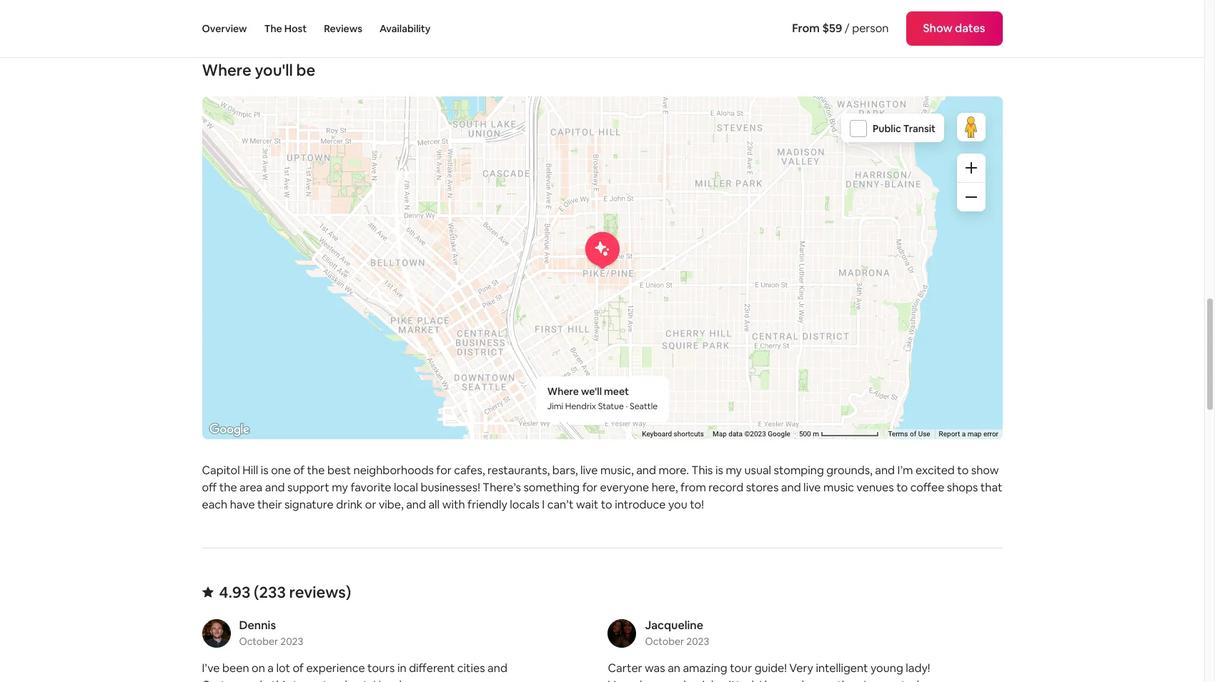 Task type: locate. For each thing, give the bounding box(es) containing it.
0 horizontal spatial where
[[202, 60, 251, 80]]

jacqueline image
[[608, 620, 637, 648], [608, 620, 637, 648]]

0 horizontal spatial was
[[452, 678, 472, 683]]

this
[[271, 678, 290, 683]]

live
[[580, 463, 598, 478], [804, 480, 821, 495]]

friendly
[[468, 497, 507, 513]]

a left map
[[962, 430, 966, 438]]

i right than
[[864, 678, 866, 683]]

keyboard
[[642, 430, 672, 438]]

music,
[[600, 463, 634, 478]]

where inside where we'll meet jimi hendrix statue · seattle
[[547, 385, 579, 398]]

out.
[[350, 678, 371, 683]]

there's
[[483, 480, 521, 495]]

support
[[287, 480, 329, 495]]

a inside i've been on a lot of experience tours in different cities and carter made this tour stand out. her demeanor was very ope
[[268, 661, 274, 676]]

where we'll meet, map pin image
[[585, 232, 619, 269]]

one
[[271, 463, 291, 478]]

usual
[[744, 463, 771, 478]]

october inside jacqueline october 2023
[[645, 635, 684, 648]]

jacqueline
[[645, 618, 703, 633]]

0 vertical spatial of
[[910, 430, 916, 438]]

0 vertical spatial a
[[962, 430, 966, 438]]

and down an at the bottom
[[666, 678, 686, 683]]

very
[[474, 678, 497, 683]]

live down stomping
[[804, 480, 821, 495]]

1 vertical spatial where
[[547, 385, 579, 398]]

1 horizontal spatial my
[[726, 463, 742, 478]]

4.93 (233 reviews)
[[219, 583, 351, 603]]

1 horizontal spatial for
[[582, 480, 598, 495]]

i've been on a lot of experience tours in different cities and carter made this tour stand out. her demeanor was very ope
[[202, 661, 527, 683]]

for up wait
[[582, 480, 598, 495]]

an
[[668, 661, 680, 676]]

all
[[429, 497, 440, 513]]

1 horizontal spatial a
[[962, 430, 966, 438]]

more.
[[659, 463, 689, 478]]

cafes,
[[454, 463, 485, 478]]

carter inside i've been on a lot of experience tours in different cities and carter made this tour stand out. her demeanor was very ope
[[202, 678, 236, 683]]

capitol hill is one of the best neighborhoods for cafes, restaurants, bars, live music, and more. this is my usual stomping grounds, and i'm excited to show off the area and support my favorite local businesses! there's something for everyone here, from record stores and live music venues to coffee shops that each have their signature drink or vibe, and all with friendly locals i can't wait to introduce you to!
[[202, 463, 1002, 513]]

1 vertical spatial a
[[268, 661, 274, 676]]

transit
[[903, 122, 935, 135]]

to right wait
[[601, 497, 612, 513]]

lady!
[[906, 661, 930, 676]]

1 2023 from the left
[[280, 635, 303, 648]]

m
[[813, 430, 819, 438]]

data
[[728, 430, 742, 438]]

1 horizontal spatial is
[[716, 463, 723, 478]]

1 horizontal spatial i
[[759, 678, 762, 683]]

the
[[307, 463, 325, 478], [219, 480, 237, 495]]

and up very
[[488, 661, 507, 676]]

of left use
[[910, 430, 916, 438]]

where for where you'll be
[[202, 60, 251, 80]]

1 vertical spatial the
[[219, 480, 237, 495]]

0 vertical spatial carter
[[608, 661, 642, 676]]

person
[[852, 21, 889, 36]]

dennis image
[[202, 620, 231, 648]]

0 horizontal spatial a
[[268, 661, 274, 676]]

1 horizontal spatial where
[[547, 385, 579, 398]]

neighborhoods
[[353, 463, 434, 478]]

bars,
[[552, 463, 578, 478]]

of right lot
[[293, 661, 304, 676]]

can't
[[547, 497, 574, 513]]

have
[[230, 497, 255, 513]]

my down best
[[332, 480, 348, 495]]

(233
[[254, 583, 286, 603]]

report a map error link
[[939, 430, 998, 438]]

been
[[222, 661, 249, 676]]

2023 up lot
[[280, 635, 303, 648]]

where you'll be
[[202, 60, 315, 80]]

amazing
[[683, 661, 727, 676]]

area
[[240, 480, 263, 495]]

hendrix
[[565, 401, 596, 412]]

1 vertical spatial tour
[[293, 678, 315, 683]]

october for an
[[645, 635, 684, 648]]

overview
[[202, 22, 247, 35]]

young
[[871, 661, 903, 676]]

something
[[524, 480, 580, 495]]

1 horizontal spatial 2023
[[686, 635, 709, 648]]

october
[[239, 635, 278, 648], [645, 635, 684, 648]]

$59
[[822, 21, 842, 36]]

google image
[[206, 421, 253, 440]]

was down the cities
[[452, 678, 472, 683]]

0 vertical spatial was
[[645, 661, 665, 676]]

1 horizontal spatial was
[[645, 661, 665, 676]]

reviews button
[[324, 0, 362, 57]]

1 horizontal spatial tour
[[730, 661, 752, 676]]

1 october from the left
[[239, 635, 278, 648]]

0 vertical spatial where
[[202, 60, 251, 80]]

excited
[[916, 463, 955, 478]]

stand
[[318, 678, 347, 683]]

was up sharp
[[645, 661, 665, 676]]

carter down i've
[[202, 678, 236, 683]]

1 horizontal spatial live
[[804, 480, 821, 495]]

very up learned
[[789, 661, 813, 676]]

0 horizontal spatial for
[[436, 463, 452, 478]]

i down guide!
[[759, 678, 762, 683]]

zoom out image
[[965, 192, 977, 203]]

you
[[668, 497, 687, 513]]

2 october from the left
[[645, 635, 684, 648]]

list containing dennis
[[196, 618, 1008, 683]]

0 horizontal spatial is
[[261, 463, 269, 478]]

1 vertical spatial for
[[582, 480, 598, 495]]

my
[[726, 463, 742, 478], [332, 480, 348, 495]]

dates
[[955, 21, 985, 36]]

where down overview button
[[202, 60, 251, 80]]

the down capitol
[[219, 480, 237, 495]]

that
[[981, 480, 1002, 495]]

1 vertical spatial was
[[452, 678, 472, 683]]

october down dennis
[[239, 635, 278, 648]]

zoom in image
[[965, 162, 977, 174]]

i
[[542, 497, 545, 513], [759, 678, 762, 683], [864, 678, 866, 683]]

i left can't
[[542, 497, 545, 513]]

2023 inside jacqueline october 2023
[[686, 635, 709, 648]]

the up support
[[307, 463, 325, 478]]

jimi
[[547, 401, 563, 412]]

0 horizontal spatial i
[[542, 497, 545, 513]]

october down jacqueline
[[645, 635, 684, 648]]

0 vertical spatial live
[[580, 463, 598, 478]]

2023 inside the dennis october 2023
[[280, 635, 303, 648]]

carter up sharp
[[608, 661, 642, 676]]

public transit
[[872, 122, 935, 135]]

of
[[910, 430, 916, 438], [293, 463, 305, 478], [293, 661, 304, 676]]

0 horizontal spatial to
[[601, 497, 612, 513]]

1 vertical spatial carter
[[202, 678, 236, 683]]

favorite
[[351, 480, 391, 495]]

0 vertical spatial tour
[[730, 661, 752, 676]]

0 horizontal spatial live
[[580, 463, 598, 478]]

2 2023 from the left
[[686, 635, 709, 648]]

1 vertical spatial live
[[804, 480, 821, 495]]

0 horizontal spatial very
[[608, 678, 632, 683]]

their
[[257, 497, 282, 513]]

show
[[923, 21, 953, 36]]

0 horizontal spatial carter
[[202, 678, 236, 683]]

map data ©2023 google
[[712, 430, 790, 438]]

carter was an amazing tour guide! very intelligent young lady! very sharp and quick witted. i learned more than i expecte
[[608, 661, 931, 683]]

tour up witted.
[[730, 661, 752, 676]]

of right one
[[293, 463, 305, 478]]

to down i'm
[[897, 480, 908, 495]]

from $59 / person
[[792, 21, 889, 36]]

0 horizontal spatial tour
[[293, 678, 315, 683]]

is
[[261, 463, 269, 478], [716, 463, 723, 478]]

tour right this
[[293, 678, 315, 683]]

dennis october 2023
[[239, 618, 303, 648]]

where up jimi
[[547, 385, 579, 398]]

is right this at right
[[716, 463, 723, 478]]

my up record
[[726, 463, 742, 478]]

more
[[807, 678, 835, 683]]

i inside capitol hill is one of the best neighborhoods for cafes, restaurants, bars, live music, and more. this is my usual stomping grounds, and i'm excited to show off the area and support my favorite local businesses! there's something for everyone here, from record stores and live music venues to coffee shops that each have their signature drink or vibe, and all with friendly locals i can't wait to introduce you to!
[[542, 497, 545, 513]]

1 horizontal spatial carter
[[608, 661, 642, 676]]

2023 up amazing
[[686, 635, 709, 648]]

list
[[196, 618, 1008, 683]]

very left sharp
[[608, 678, 632, 683]]

use
[[918, 430, 930, 438]]

1 horizontal spatial very
[[789, 661, 813, 676]]

1 vertical spatial of
[[293, 463, 305, 478]]

a
[[962, 430, 966, 438], [268, 661, 274, 676]]

a right on
[[268, 661, 274, 676]]

0 horizontal spatial the
[[219, 480, 237, 495]]

1 horizontal spatial to
[[897, 480, 908, 495]]

0 horizontal spatial october
[[239, 635, 278, 648]]

1 vertical spatial to
[[897, 480, 908, 495]]

0 vertical spatial to
[[957, 463, 969, 478]]

vibe,
[[379, 497, 404, 513]]

1 horizontal spatial october
[[645, 635, 684, 648]]

live right bars,
[[580, 463, 598, 478]]

is right hill
[[261, 463, 269, 478]]

©2023
[[744, 430, 766, 438]]

guide!
[[755, 661, 787, 676]]

2 vertical spatial to
[[601, 497, 612, 513]]

2 vertical spatial of
[[293, 661, 304, 676]]

made
[[239, 678, 269, 683]]

introduce
[[615, 497, 666, 513]]

hill
[[242, 463, 258, 478]]

and up their
[[265, 480, 285, 495]]

0 vertical spatial the
[[307, 463, 325, 478]]

october inside the dennis october 2023
[[239, 635, 278, 648]]

500 m
[[799, 430, 821, 438]]

for up businesses!
[[436, 463, 452, 478]]

and up here,
[[636, 463, 656, 478]]

terms of use
[[888, 430, 930, 438]]

capitol
[[202, 463, 240, 478]]

0 vertical spatial very
[[789, 661, 813, 676]]

to up the shops
[[957, 463, 969, 478]]

and up the venues
[[875, 463, 895, 478]]

0 horizontal spatial my
[[332, 480, 348, 495]]

0 horizontal spatial 2023
[[280, 635, 303, 648]]

2 is from the left
[[716, 463, 723, 478]]

map
[[712, 430, 726, 438]]

availability
[[380, 22, 431, 35]]

the host
[[264, 22, 307, 35]]

the host button
[[264, 0, 307, 57]]



Task type: describe. For each thing, give the bounding box(es) containing it.
reviews)
[[289, 583, 351, 603]]

2023 for dennis
[[280, 635, 303, 648]]

dennis
[[239, 618, 276, 633]]

of inside capitol hill is one of the best neighborhoods for cafes, restaurants, bars, live music, and more. this is my usual stomping grounds, and i'm excited to show off the area and support my favorite local businesses! there's something for everyone here, from record stores and live music venues to coffee shops that each have their signature drink or vibe, and all with friendly locals i can't wait to introduce you to!
[[293, 463, 305, 478]]

1 is from the left
[[261, 463, 269, 478]]

with
[[442, 497, 465, 513]]

1 vertical spatial my
[[332, 480, 348, 495]]

learned
[[765, 678, 804, 683]]

2023 for jacqueline
[[686, 635, 709, 648]]

record
[[709, 480, 744, 495]]

locals
[[510, 497, 540, 513]]

in
[[397, 661, 406, 676]]

show dates
[[923, 21, 985, 36]]

0 vertical spatial for
[[436, 463, 452, 478]]

500
[[799, 430, 811, 438]]

where we'll meet jimi hendrix statue · seattle
[[547, 385, 657, 412]]

1 horizontal spatial the
[[307, 463, 325, 478]]

and left the all on the bottom
[[406, 497, 426, 513]]

each
[[202, 497, 227, 513]]

reviews
[[324, 22, 362, 35]]

we'll
[[581, 385, 602, 398]]

terms
[[888, 430, 908, 438]]

report a map error
[[939, 430, 998, 438]]

show
[[971, 463, 999, 478]]

dennis image
[[202, 620, 231, 648]]

jacqueline october 2023
[[645, 618, 709, 648]]

restaurants,
[[488, 463, 550, 478]]

keyboard shortcuts button
[[642, 430, 704, 440]]

and inside carter was an amazing tour guide! very intelligent young lady! very sharp and quick witted. i learned more than i expecte
[[666, 678, 686, 683]]

500 m button
[[794, 430, 883, 440]]

error
[[983, 430, 998, 438]]

lot
[[276, 661, 290, 676]]

coffee
[[910, 480, 945, 495]]

tour inside i've been on a lot of experience tours in different cities and carter made this tour stand out. her demeanor was very ope
[[293, 678, 315, 683]]

where for where we'll meet jimi hendrix statue · seattle
[[547, 385, 579, 398]]

be
[[296, 60, 315, 80]]

google
[[768, 430, 790, 438]]

tours
[[367, 661, 395, 676]]

0 vertical spatial my
[[726, 463, 742, 478]]

wait
[[576, 497, 598, 513]]

music
[[823, 480, 854, 495]]

her
[[373, 678, 392, 683]]

intelligent
[[816, 661, 868, 676]]

drag pegman onto the map to open street view image
[[957, 113, 985, 142]]

and down stomping
[[781, 480, 801, 495]]

2 horizontal spatial i
[[864, 678, 866, 683]]

different
[[409, 661, 455, 676]]

than
[[837, 678, 861, 683]]

the
[[264, 22, 282, 35]]

everyone
[[600, 480, 649, 495]]

to!
[[690, 497, 704, 513]]

2 horizontal spatial to
[[957, 463, 969, 478]]

from
[[792, 21, 820, 36]]

map
[[967, 430, 981, 438]]

of inside i've been on a lot of experience tours in different cities and carter made this tour stand out. her demeanor was very ope
[[293, 661, 304, 676]]

4.93
[[219, 583, 251, 603]]

here,
[[652, 480, 678, 495]]

signature
[[284, 497, 334, 513]]

carter inside carter was an amazing tour guide! very intelligent young lady! very sharp and quick witted. i learned more than i expecte
[[608, 661, 642, 676]]

on
[[252, 661, 265, 676]]

meet
[[604, 385, 629, 398]]

businesses!
[[421, 480, 480, 495]]

map region
[[40, 3, 1138, 552]]

grounds,
[[827, 463, 873, 478]]

shops
[[947, 480, 978, 495]]

stores
[[746, 480, 779, 495]]

drink
[[336, 497, 363, 513]]

show dates link
[[906, 11, 1003, 46]]

cities
[[457, 661, 485, 676]]

demeanor
[[395, 678, 449, 683]]

tour inside carter was an amazing tour guide! very intelligent young lady! very sharp and quick witted. i learned more than i expecte
[[730, 661, 752, 676]]

stomping
[[774, 463, 824, 478]]

keyboard shortcuts
[[642, 430, 704, 438]]

report
[[939, 430, 960, 438]]

shortcuts
[[673, 430, 704, 438]]

october for on
[[239, 635, 278, 648]]

was inside carter was an amazing tour guide! very intelligent young lady! very sharp and quick witted. i learned more than i expecte
[[645, 661, 665, 676]]

was inside i've been on a lot of experience tours in different cities and carter made this tour stand out. her demeanor was very ope
[[452, 678, 472, 683]]

you'll
[[255, 60, 293, 80]]

quick
[[689, 678, 717, 683]]

witted.
[[720, 678, 757, 683]]

public
[[872, 122, 901, 135]]

and inside i've been on a lot of experience tours in different cities and carter made this tour stand out. her demeanor was very ope
[[488, 661, 507, 676]]

1 vertical spatial very
[[608, 678, 632, 683]]

venues
[[857, 480, 894, 495]]

availability button
[[380, 0, 431, 57]]

sharp
[[634, 678, 664, 683]]



Task type: vqa. For each thing, say whether or not it's contained in the screenshot.
Show all prices for 218
no



